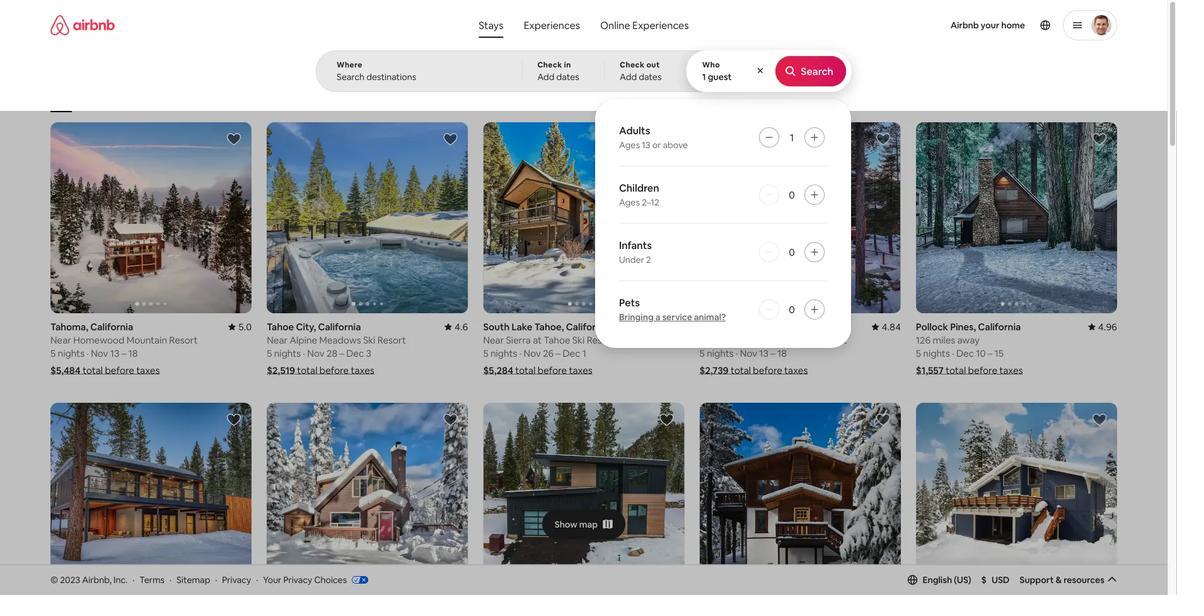Task type: locate. For each thing, give the bounding box(es) containing it.
1 homewood from the left
[[73, 334, 125, 346]]

1 horizontal spatial 1
[[702, 71, 706, 83]]

0 horizontal spatial dec
[[346, 347, 364, 360]]

ages inside the adults ages 13 or above
[[619, 139, 640, 151]]

before down 28
[[320, 364, 349, 377]]

$2,519
[[267, 364, 295, 377]]

1 taxes from the left
[[136, 364, 160, 377]]

total inside tahoma, california near homewood mountain resort 5 nights · nov 13 – 18 $5,484 total before taxes
[[83, 364, 103, 377]]

pools
[[669, 93, 688, 103]]

2 ski from the left
[[363, 334, 375, 346]]

near inside "tahoma, california near homewood mountain resort 5 nights · nov 13 – 18 $2,739 total before taxes"
[[700, 334, 720, 346]]

5 before from the left
[[968, 364, 998, 377]]

2 dec from the left
[[346, 347, 364, 360]]

mountain inside "tahoma, california near homewood mountain resort 5 nights · nov 13 – 18 $2,739 total before taxes"
[[776, 334, 816, 346]]

nights down miles
[[923, 347, 950, 360]]

4 5 from the left
[[700, 347, 705, 360]]

support
[[1020, 574, 1054, 586]]

taxes
[[136, 364, 160, 377], [569, 364, 593, 377], [351, 364, 374, 377], [785, 364, 808, 377], [1000, 364, 1023, 377]]

add to wishlist: tahoma, california image
[[876, 132, 891, 147]]

nights inside "tahoe city, california near alpine meadows ski resort 5 nights · nov 28 – dec 3 $2,519 total before taxes"
[[274, 347, 301, 360]]

5 nights from the left
[[923, 347, 950, 360]]

2 horizontal spatial 13
[[759, 347, 769, 360]]

3 5 from the left
[[267, 347, 272, 360]]

· inside "tahoe city, california near alpine meadows ski resort 5 nights · nov 28 – dec 3 $2,519 total before taxes"
[[303, 347, 305, 360]]

dec inside south lake tahoe, california near sierra at tahoe ski resort 5 nights · nov 26 – dec 1 $5,284 total before taxes
[[563, 347, 580, 360]]

nights for $2,739
[[707, 347, 734, 360]]

dec down away
[[957, 347, 974, 360]]

1 tahoma, from the left
[[50, 321, 88, 333]]

2 – from the left
[[556, 347, 561, 360]]

2 nights from the left
[[491, 347, 517, 360]]

total for $5,484
[[83, 364, 103, 377]]

3 near from the left
[[267, 334, 288, 346]]

1 horizontal spatial homewood
[[723, 334, 774, 346]]

0 horizontal spatial experiences
[[524, 19, 580, 32]]

5 – from the left
[[988, 347, 993, 360]]

nights inside "tahoma, california near homewood mountain resort 5 nights · nov 13 – 18 $2,739 total before taxes"
[[707, 347, 734, 360]]

1 horizontal spatial add
[[620, 71, 637, 83]]

amazing pools
[[635, 93, 688, 103]]

0 vertical spatial 0
[[789, 188, 795, 201]]

ages inside children ages 2–12
[[619, 197, 640, 208]]

2 taxes from the left
[[569, 364, 593, 377]]

under
[[619, 254, 644, 265]]

1 horizontal spatial experiences
[[633, 19, 689, 32]]

5
[[50, 347, 56, 360], [483, 347, 488, 360], [267, 347, 272, 360], [700, 347, 705, 360], [916, 347, 921, 360]]

1 ski from the left
[[572, 334, 585, 346]]

1 vertical spatial 0
[[789, 246, 795, 259]]

13 inside the adults ages 13 or above
[[642, 139, 651, 151]]

5 up $2,739
[[700, 347, 705, 360]]

dates inside the check out add dates
[[639, 71, 662, 83]]

3 nights from the left
[[274, 347, 301, 360]]

privacy left the your in the left of the page
[[222, 574, 251, 586]]

4.96 out of 5 average rating image
[[1088, 321, 1117, 333]]

5 5 from the left
[[916, 347, 921, 360]]

0 horizontal spatial 1
[[582, 347, 586, 360]]

before inside "tahoma, california near homewood mountain resort 5 nights · nov 13 – 18 $2,739 total before taxes"
[[753, 364, 782, 377]]

homewood up $5,484
[[73, 334, 125, 346]]

4 total from the left
[[731, 364, 751, 377]]

1 0 from the top
[[789, 188, 795, 201]]

0 horizontal spatial mountain
[[127, 334, 167, 346]]

add to wishlist: truckee, california image
[[227, 413, 242, 428]]

support & resources
[[1020, 574, 1105, 586]]

show
[[555, 519, 577, 530]]

5 up $5,484
[[50, 347, 56, 360]]

ski up 3 on the left
[[363, 334, 375, 346]]

1
[[702, 71, 706, 83], [790, 131, 794, 144], [582, 347, 586, 360]]

1 total from the left
[[83, 364, 103, 377]]

4 – from the left
[[771, 347, 775, 360]]

ages for children
[[619, 197, 640, 208]]

3 dec from the left
[[957, 347, 974, 360]]

in
[[564, 60, 571, 70]]

support & resources button
[[1020, 574, 1117, 586]]

experiences
[[524, 19, 580, 32], [633, 19, 689, 32]]

4 resort from the left
[[818, 334, 847, 346]]

total right "$1,557"
[[946, 364, 966, 377]]

· inside south lake tahoe, california near sierra at tahoe ski resort 5 nights · nov 26 – dec 1 $5,284 total before taxes
[[519, 347, 522, 360]]

out
[[647, 60, 660, 70]]

nights inside the pollock pines, california 126 miles away 5 nights · dec 10 – 15 $1,557 total before taxes
[[923, 347, 950, 360]]

– inside south lake tahoe, california near sierra at tahoe ski resort 5 nights · nov 26 – dec 1 $5,284 total before taxes
[[556, 347, 561, 360]]

0 horizontal spatial dates
[[557, 71, 579, 83]]

tahoma, inside tahoma, california near homewood mountain resort 5 nights · nov 13 – 18 $5,484 total before taxes
[[50, 321, 88, 333]]

add to wishlist: tahoma, california image
[[227, 132, 242, 147]]

1 18 from the left
[[128, 347, 138, 360]]

0 horizontal spatial homewood
[[73, 334, 125, 346]]

resources
[[1064, 574, 1105, 586]]

california inside "tahoma, california near homewood mountain resort 5 nights · nov 13 – 18 $2,739 total before taxes"
[[740, 321, 782, 333]]

taxes inside "tahoma, california near homewood mountain resort 5 nights · nov 13 – 18 $2,739 total before taxes"
[[785, 364, 808, 377]]

mountain for tahoma, california near homewood mountain resort 5 nights · nov 13 – 18 $5,484 total before taxes
[[127, 334, 167, 346]]

homewood down animal?
[[723, 334, 774, 346]]

before inside tahoma, california near homewood mountain resort 5 nights · nov 13 – 18 $5,484 total before taxes
[[105, 364, 134, 377]]

2 mountain from the left
[[776, 334, 816, 346]]

4 nights from the left
[[707, 347, 734, 360]]

1 horizontal spatial tahoma,
[[700, 321, 738, 333]]

·
[[87, 347, 89, 360], [519, 347, 522, 360], [303, 347, 305, 360], [736, 347, 738, 360], [952, 347, 955, 360], [133, 574, 135, 586], [170, 574, 172, 586], [215, 574, 217, 586], [256, 574, 258, 586]]

tahoe down tahoe,
[[544, 334, 570, 346]]

0 vertical spatial 1
[[702, 71, 706, 83]]

2 5 from the left
[[483, 347, 488, 360]]

1 check from the left
[[538, 60, 562, 70]]

adults ages 13 or above
[[619, 124, 688, 151]]

1 horizontal spatial ski
[[572, 334, 585, 346]]

taxes for tahoma, california near homewood mountain resort 5 nights · nov 13 – 18 $2,739 total before taxes
[[785, 364, 808, 377]]

0 horizontal spatial tahoma,
[[50, 321, 88, 333]]

1 dates from the left
[[557, 71, 579, 83]]

dates down in
[[557, 71, 579, 83]]

before
[[105, 364, 134, 377], [538, 364, 567, 377], [320, 364, 349, 377], [753, 364, 782, 377], [968, 364, 998, 377]]

total right $5,284
[[515, 364, 536, 377]]

2 nov from the left
[[524, 347, 541, 360]]

near up $5,484
[[50, 334, 71, 346]]

1 add from the left
[[538, 71, 555, 83]]

18 inside "tahoma, california near homewood mountain resort 5 nights · nov 13 – 18 $2,739 total before taxes"
[[778, 347, 787, 360]]

before inside the pollock pines, california 126 miles away 5 nights · dec 10 – 15 $1,557 total before taxes
[[968, 364, 998, 377]]

total for $1,557
[[946, 364, 966, 377]]

experiences up out at right
[[633, 19, 689, 32]]

1 horizontal spatial 18
[[778, 347, 787, 360]]

1 down domes
[[790, 131, 794, 144]]

english
[[923, 574, 952, 586]]

1 dec from the left
[[563, 347, 580, 360]]

before for $1,557
[[968, 364, 998, 377]]

5 up $2,519
[[267, 347, 272, 360]]

tahoe left city,
[[267, 321, 294, 333]]

add inside check in add dates
[[538, 71, 555, 83]]

stays button
[[469, 13, 514, 38]]

5 inside "tahoma, california near homewood mountain resort 5 nights · nov 13 – 18 $2,739 total before taxes"
[[700, 347, 705, 360]]

(us)
[[954, 574, 971, 586]]

total right $2,739
[[731, 364, 751, 377]]

california
[[90, 321, 133, 333], [566, 321, 609, 333], [318, 321, 361, 333], [740, 321, 782, 333], [978, 321, 1021, 333]]

2 0 from the top
[[789, 246, 795, 259]]

animal?
[[694, 312, 726, 323]]

nights up $2,519
[[274, 347, 301, 360]]

terms · sitemap · privacy ·
[[140, 574, 258, 586]]

2 dates from the left
[[639, 71, 662, 83]]

0 horizontal spatial add
[[538, 71, 555, 83]]

0 vertical spatial tahoe
[[267, 321, 294, 333]]

privacy right the your in the left of the page
[[283, 574, 312, 586]]

3 resort from the left
[[378, 334, 406, 346]]

1 horizontal spatial dates
[[639, 71, 662, 83]]

1 horizontal spatial dec
[[563, 347, 580, 360]]

taxes inside the pollock pines, california 126 miles away 5 nights · dec 10 – 15 $1,557 total before taxes
[[1000, 364, 1023, 377]]

pets
[[619, 296, 640, 309]]

5 total from the left
[[946, 364, 966, 377]]

before down 26
[[538, 364, 567, 377]]

3 california from the left
[[318, 321, 361, 333]]

1 – from the left
[[122, 347, 126, 360]]

2 check from the left
[[620, 60, 645, 70]]

1 right 26
[[582, 347, 586, 360]]

0
[[789, 188, 795, 201], [789, 246, 795, 259], [789, 303, 795, 316]]

near left alpine
[[267, 334, 288, 346]]

3 0 from the top
[[789, 303, 795, 316]]

13 inside "tahoma, california near homewood mountain resort 5 nights · nov 13 – 18 $2,739 total before taxes"
[[759, 347, 769, 360]]

choices
[[314, 574, 347, 586]]

1 5 from the left
[[50, 347, 56, 360]]

total inside the pollock pines, california 126 miles away 5 nights · dec 10 – 15 $1,557 total before taxes
[[946, 364, 966, 377]]

&
[[1056, 574, 1062, 586]]

1 vertical spatial ages
[[619, 197, 640, 208]]

experiences up in
[[524, 19, 580, 32]]

None search field
[[316, 0, 852, 348]]

3 – from the left
[[340, 347, 344, 360]]

1 before from the left
[[105, 364, 134, 377]]

resort inside tahoma, california near homewood mountain resort 5 nights · nov 13 – 18 $5,484 total before taxes
[[169, 334, 198, 346]]

nov inside tahoma, california near homewood mountain resort 5 nights · nov 13 – 18 $5,484 total before taxes
[[91, 347, 108, 360]]

sierra
[[506, 334, 531, 346]]

privacy
[[222, 574, 251, 586], [283, 574, 312, 586]]

5 for $2,739
[[700, 347, 705, 360]]

0 horizontal spatial 13
[[110, 347, 119, 360]]

0 horizontal spatial check
[[538, 60, 562, 70]]

5 inside tahoma, california near homewood mountain resort 5 nights · nov 13 – 18 $5,484 total before taxes
[[50, 347, 56, 360]]

4 taxes from the left
[[785, 364, 808, 377]]

0 horizontal spatial tahoe
[[267, 321, 294, 333]]

Where field
[[337, 71, 502, 83]]

2 resort from the left
[[587, 334, 615, 346]]

5 for $5,484
[[50, 347, 56, 360]]

1 nights from the left
[[58, 347, 85, 360]]

2 before from the left
[[538, 364, 567, 377]]

1 inside who 1 guest
[[702, 71, 706, 83]]

online experiences link
[[590, 13, 699, 38]]

3 before from the left
[[320, 364, 349, 377]]

tahoma, for tahoma, california near homewood mountain resort 5 nights · nov 13 – 18 $5,484 total before taxes
[[50, 321, 88, 333]]

dec inside "tahoe city, california near alpine meadows ski resort 5 nights · nov 28 – dec 3 $2,519 total before taxes"
[[346, 347, 364, 360]]

california inside south lake tahoe, california near sierra at tahoe ski resort 5 nights · nov 26 – dec 1 $5,284 total before taxes
[[566, 321, 609, 333]]

nights for $1,557
[[923, 347, 950, 360]]

tahoe inside south lake tahoe, california near sierra at tahoe ski resort 5 nights · nov 26 – dec 1 $5,284 total before taxes
[[544, 334, 570, 346]]

4 near from the left
[[700, 334, 720, 346]]

2 ages from the top
[[619, 197, 640, 208]]

– inside the pollock pines, california 126 miles away 5 nights · dec 10 – 15 $1,557 total before taxes
[[988, 347, 993, 360]]

before right $5,484
[[105, 364, 134, 377]]

4.6 out of 5 average rating image
[[445, 321, 468, 333]]

ski inside south lake tahoe, california near sierra at tahoe ski resort 5 nights · nov 26 – dec 1 $5,284 total before taxes
[[572, 334, 585, 346]]

total inside "tahoma, california near homewood mountain resort 5 nights · nov 13 – 18 $2,739 total before taxes"
[[731, 364, 751, 377]]

1 vertical spatial 1
[[790, 131, 794, 144]]

check for check in add dates
[[538, 60, 562, 70]]

3 taxes from the left
[[351, 364, 374, 377]]

0 horizontal spatial ski
[[363, 334, 375, 346]]

18 inside tahoma, california near homewood mountain resort 5 nights · nov 13 – 18 $5,484 total before taxes
[[128, 347, 138, 360]]

$ usd
[[982, 574, 1010, 586]]

3 total from the left
[[297, 364, 317, 377]]

1 ages from the top
[[619, 139, 640, 151]]

– inside "tahoe city, california near alpine meadows ski resort 5 nights · nov 28 – dec 3 $2,519 total before taxes"
[[340, 347, 344, 360]]

5 taxes from the left
[[1000, 364, 1023, 377]]

add to wishlist: pollock pines, california image
[[1092, 132, 1107, 147]]

5 up $5,284
[[483, 347, 488, 360]]

display total before taxes switch
[[1084, 80, 1107, 95]]

4 before from the left
[[753, 364, 782, 377]]

1 vertical spatial tahoe
[[544, 334, 570, 346]]

ages down children on the top of the page
[[619, 197, 640, 208]]

dec right 26
[[563, 347, 580, 360]]

tahoma, up $5,484
[[50, 321, 88, 333]]

check left in
[[538, 60, 562, 70]]

tahoe city, california near alpine meadows ski resort 5 nights · nov 28 – dec 3 $2,519 total before taxes
[[267, 321, 406, 377]]

dates down out at right
[[639, 71, 662, 83]]

4.96
[[1098, 321, 1117, 333]]

0 horizontal spatial 18
[[128, 347, 138, 360]]

1 horizontal spatial 13
[[642, 139, 651, 151]]

dates
[[557, 71, 579, 83], [639, 71, 662, 83]]

2 homewood from the left
[[723, 334, 774, 346]]

nights up $5,484
[[58, 347, 85, 360]]

2 california from the left
[[566, 321, 609, 333]]

4 nov from the left
[[740, 347, 757, 360]]

– inside "tahoma, california near homewood mountain resort 5 nights · nov 13 – 18 $2,739 total before taxes"
[[771, 347, 775, 360]]

nights up $2,739
[[707, 347, 734, 360]]

1 experiences from the left
[[524, 19, 580, 32]]

ski right at
[[572, 334, 585, 346]]

0 for pets
[[789, 303, 795, 316]]

4 california from the left
[[740, 321, 782, 333]]

check left out at right
[[620, 60, 645, 70]]

1 mountain from the left
[[127, 334, 167, 346]]

2 add from the left
[[620, 71, 637, 83]]

– inside tahoma, california near homewood mountain resort 5 nights · nov 13 – 18 $5,484 total before taxes
[[122, 347, 126, 360]]

add inside the check out add dates
[[620, 71, 637, 83]]

2 horizontal spatial 1
[[790, 131, 794, 144]]

1 near from the left
[[50, 334, 71, 346]]

5 inside south lake tahoe, california near sierra at tahoe ski resort 5 nights · nov 26 – dec 1 $5,284 total before taxes
[[483, 347, 488, 360]]

2 near from the left
[[483, 334, 504, 346]]

13 inside tahoma, california near homewood mountain resort 5 nights · nov 13 – 18 $5,484 total before taxes
[[110, 347, 119, 360]]

homewood
[[73, 334, 125, 346], [723, 334, 774, 346]]

before down 10
[[968, 364, 998, 377]]

18 for $2,739
[[778, 347, 787, 360]]

3 nov from the left
[[307, 347, 325, 360]]

home
[[1002, 20, 1025, 31]]

add up amazing
[[620, 71, 637, 83]]

2 total from the left
[[515, 364, 536, 377]]

bringing
[[619, 312, 654, 323]]

tahoma,
[[50, 321, 88, 333], [700, 321, 738, 333]]

18 for $5,484
[[128, 347, 138, 360]]

check inside the check out add dates
[[620, 60, 645, 70]]

add down experiences button
[[538, 71, 555, 83]]

– for $5,484
[[122, 347, 126, 360]]

tahoma, inside "tahoma, california near homewood mountain resort 5 nights · nov 13 – 18 $2,739 total before taxes"
[[700, 321, 738, 333]]

1 down who
[[702, 71, 706, 83]]

5 inside the pollock pines, california 126 miles away 5 nights · dec 10 – 15 $1,557 total before taxes
[[916, 347, 921, 360]]

1 nov from the left
[[91, 347, 108, 360]]

1 horizontal spatial check
[[620, 60, 645, 70]]

5 california from the left
[[978, 321, 1021, 333]]

© 2023 airbnb, inc. ·
[[50, 574, 135, 586]]

1 horizontal spatial privacy
[[283, 574, 312, 586]]

2 vertical spatial 0
[[789, 303, 795, 316]]

at
[[533, 334, 542, 346]]

ski inside "tahoe city, california near alpine meadows ski resort 5 nights · nov 28 – dec 3 $2,519 total before taxes"
[[363, 334, 375, 346]]

nights inside tahoma, california near homewood mountain resort 5 nights · nov 13 – 18 $5,484 total before taxes
[[58, 347, 85, 360]]

nights
[[58, 347, 85, 360], [491, 347, 517, 360], [274, 347, 301, 360], [707, 347, 734, 360], [923, 347, 950, 360]]

usd
[[992, 574, 1010, 586]]

· inside tahoma, california near homewood mountain resort 5 nights · nov 13 – 18 $5,484 total before taxes
[[87, 347, 89, 360]]

check
[[538, 60, 562, 70], [620, 60, 645, 70]]

taxes inside tahoma, california near homewood mountain resort 5 nights · nov 13 – 18 $5,484 total before taxes
[[136, 364, 160, 377]]

1 california from the left
[[90, 321, 133, 333]]

ages down adults
[[619, 139, 640, 151]]

taxes for pollock pines, california 126 miles away 5 nights · dec 10 – 15 $1,557 total before taxes
[[1000, 364, 1023, 377]]

before inside "tahoe city, california near alpine meadows ski resort 5 nights · nov 28 – dec 3 $2,519 total before taxes"
[[320, 364, 349, 377]]

infants
[[619, 239, 652, 252]]

total right $5,484
[[83, 364, 103, 377]]

total
[[83, 364, 103, 377], [515, 364, 536, 377], [297, 364, 317, 377], [731, 364, 751, 377], [946, 364, 966, 377]]

4.97 out of 5 average rating image
[[655, 321, 685, 333]]

tahoma, for tahoma, california near homewood mountain resort 5 nights · nov 13 – 18 $2,739 total before taxes
[[700, 321, 738, 333]]

airbnb your home
[[951, 20, 1025, 31]]

5 down 126 on the bottom of page
[[916, 347, 921, 360]]

0 vertical spatial ages
[[619, 139, 640, 151]]

tahoma, right service
[[700, 321, 738, 333]]

0 horizontal spatial privacy
[[222, 574, 251, 586]]

dec inside the pollock pines, california 126 miles away 5 nights · dec 10 – 15 $1,557 total before taxes
[[957, 347, 974, 360]]

dec left 3 on the left
[[346, 347, 364, 360]]

mountain inside tahoma, california near homewood mountain resort 5 nights · nov 13 – 18 $5,484 total before taxes
[[127, 334, 167, 346]]

2 tahoma, from the left
[[700, 321, 738, 333]]

4.6
[[455, 321, 468, 333]]

1 resort from the left
[[169, 334, 198, 346]]

or
[[652, 139, 661, 151]]

2 experiences from the left
[[633, 19, 689, 32]]

lake
[[512, 321, 533, 333]]

mountain
[[127, 334, 167, 346], [776, 334, 816, 346]]

your
[[263, 574, 281, 586]]

· inside the pollock pines, california 126 miles away 5 nights · dec 10 – 15 $1,557 total before taxes
[[952, 347, 955, 360]]

resort
[[169, 334, 198, 346], [587, 334, 615, 346], [378, 334, 406, 346], [818, 334, 847, 346]]

2 18 from the left
[[778, 347, 787, 360]]

nights up $5,284
[[491, 347, 517, 360]]

group
[[50, 63, 901, 112], [50, 122, 252, 314], [267, 122, 468, 314], [483, 122, 685, 314], [700, 122, 901, 314], [916, 122, 1117, 314], [50, 403, 252, 594], [267, 403, 468, 594], [483, 403, 685, 594], [700, 403, 901, 594], [916, 403, 1117, 594]]

what can we help you find? tab list
[[469, 13, 590, 38]]

away
[[958, 334, 980, 346]]

before right $2,739
[[753, 364, 782, 377]]

mountain for tahoma, california near homewood mountain resort 5 nights · nov 13 – 18 $2,739 total before taxes
[[776, 334, 816, 346]]

total inside "tahoe city, california near alpine meadows ski resort 5 nights · nov 28 – dec 3 $2,519 total before taxes"
[[297, 364, 317, 377]]

2–12
[[642, 197, 659, 208]]

nights inside south lake tahoe, california near sierra at tahoe ski resort 5 nights · nov 26 – dec 1 $5,284 total before taxes
[[491, 347, 517, 360]]

$5,484
[[50, 364, 81, 377]]

1 horizontal spatial tahoe
[[544, 334, 570, 346]]

2 vertical spatial 1
[[582, 347, 586, 360]]

dates inside check in add dates
[[557, 71, 579, 83]]

check inside check in add dates
[[538, 60, 562, 70]]

total right $2,519
[[297, 364, 317, 377]]

taxes inside "tahoe city, california near alpine meadows ski resort 5 nights · nov 28 – dec 3 $2,519 total before taxes"
[[351, 364, 374, 377]]

homewood inside "tahoma, california near homewood mountain resort 5 nights · nov 13 – 18 $2,739 total before taxes"
[[723, 334, 774, 346]]

near down south
[[483, 334, 504, 346]]

experiences inside button
[[524, 19, 580, 32]]

ski
[[572, 334, 585, 346], [363, 334, 375, 346]]

homewood inside tahoma, california near homewood mountain resort 5 nights · nov 13 – 18 $5,484 total before taxes
[[73, 334, 125, 346]]

2 horizontal spatial dec
[[957, 347, 974, 360]]

pines,
[[950, 321, 976, 333]]

add for check out add dates
[[620, 71, 637, 83]]

1 horizontal spatial mountain
[[776, 334, 816, 346]]

near down animal?
[[700, 334, 720, 346]]

group containing treehouses
[[50, 63, 901, 112]]



Task type: vqa. For each thing, say whether or not it's contained in the screenshot.


Task type: describe. For each thing, give the bounding box(es) containing it.
5.0 out of 5 average rating image
[[228, 321, 252, 333]]

experiences button
[[514, 13, 590, 38]]

miles
[[933, 334, 955, 346]]

tahoma, california near homewood mountain resort 5 nights · nov 13 – 18 $2,739 total before taxes
[[700, 321, 847, 377]]

nov inside "tahoe city, california near alpine meadows ski resort 5 nights · nov 28 – dec 3 $2,519 total before taxes"
[[307, 347, 325, 360]]

check in add dates
[[538, 60, 579, 83]]

nov inside south lake tahoe, california near sierra at tahoe ski resort 5 nights · nov 26 – dec 1 $5,284 total before taxes
[[524, 347, 541, 360]]

a
[[656, 312, 661, 323]]

near inside south lake tahoe, california near sierra at tahoe ski resort 5 nights · nov 26 – dec 1 $5,284 total before taxes
[[483, 334, 504, 346]]

domes
[[769, 93, 794, 103]]

resort inside south lake tahoe, california near sierra at tahoe ski resort 5 nights · nov 26 – dec 1 $5,284 total before taxes
[[587, 334, 615, 346]]

airbnb,
[[82, 574, 112, 586]]

13 for tahoma, california near homewood mountain resort 5 nights · nov 13 – 18 $2,739 total before taxes
[[759, 347, 769, 360]]

south
[[483, 321, 510, 333]]

5 for $1,557
[[916, 347, 921, 360]]

tahoe inside "tahoe city, california near alpine meadows ski resort 5 nights · nov 28 – dec 3 $2,519 total before taxes"
[[267, 321, 294, 333]]

28
[[327, 347, 337, 360]]

tiny
[[819, 93, 834, 103]]

children ages 2–12
[[619, 181, 659, 208]]

resort inside "tahoe city, california near alpine meadows ski resort 5 nights · nov 28 – dec 3 $2,519 total before taxes"
[[378, 334, 406, 346]]

nov inside "tahoma, california near homewood mountain resort 5 nights · nov 13 – 18 $2,739 total before taxes"
[[740, 347, 757, 360]]

meadows
[[319, 334, 361, 346]]

total for $2,739
[[731, 364, 751, 377]]

bringing a service animal? button
[[619, 312, 726, 323]]

$1,557
[[916, 364, 944, 377]]

check out add dates
[[620, 60, 662, 83]]

airbnb
[[951, 20, 979, 31]]

before for $5,484
[[105, 364, 134, 377]]

add to wishlist: incline village, nevada image
[[876, 413, 891, 428]]

amazing
[[635, 93, 667, 103]]

adults
[[619, 124, 650, 137]]

tiny homes
[[819, 93, 860, 103]]

homewood for $5,484
[[73, 334, 125, 346]]

terms
[[140, 574, 165, 586]]

english (us) button
[[908, 574, 971, 586]]

126
[[916, 334, 931, 346]]

service
[[662, 312, 692, 323]]

none search field containing stays
[[316, 0, 852, 348]]

alpine
[[290, 334, 317, 346]]

treehouses
[[574, 93, 615, 103]]

profile element
[[710, 0, 1117, 50]]

show map
[[555, 519, 598, 530]]

add to wishlist: tahoe city, california image
[[443, 132, 458, 147]]

$5,284
[[483, 364, 513, 377]]

– for $2,739
[[771, 347, 775, 360]]

$
[[982, 574, 987, 586]]

pollock pines, california 126 miles away 5 nights · dec 10 – 15 $1,557 total before taxes
[[916, 321, 1023, 377]]

city,
[[296, 321, 316, 333]]

show map button
[[542, 509, 626, 540]]

2 privacy from the left
[[283, 574, 312, 586]]

guest
[[708, 71, 732, 83]]

your privacy choices link
[[263, 574, 368, 586]]

your privacy choices
[[263, 574, 347, 586]]

who
[[702, 60, 720, 70]]

your
[[981, 20, 1000, 31]]

resort inside "tahoma, california near homewood mountain resort 5 nights · nov 13 – 18 $2,739 total before taxes"
[[818, 334, 847, 346]]

3
[[366, 347, 371, 360]]

4.97
[[666, 321, 685, 333]]

infants under 2
[[619, 239, 652, 265]]

dates for check out add dates
[[639, 71, 662, 83]]

©
[[50, 574, 58, 586]]

stays tab panel
[[316, 50, 852, 348]]

children
[[619, 181, 659, 194]]

1 privacy from the left
[[222, 574, 251, 586]]

south lake tahoe, california near sierra at tahoe ski resort 5 nights · nov 26 – dec 1 $5,284 total before taxes
[[483, 321, 615, 377]]

taxes inside south lake tahoe, california near sierra at tahoe ski resort 5 nights · nov 26 – dec 1 $5,284 total before taxes
[[569, 364, 593, 377]]

map
[[579, 519, 598, 530]]

check for check out add dates
[[620, 60, 645, 70]]

tahoma, california near homewood mountain resort 5 nights · nov 13 – 18 $5,484 total before taxes
[[50, 321, 198, 377]]

privacy link
[[222, 574, 251, 586]]

sitemap link
[[177, 574, 210, 586]]

inc.
[[114, 574, 128, 586]]

5.0
[[238, 321, 252, 333]]

pollock
[[916, 321, 948, 333]]

before for $2,739
[[753, 364, 782, 377]]

26
[[543, 347, 554, 360]]

lakefront
[[709, 93, 743, 103]]

4.84
[[882, 321, 901, 333]]

2
[[646, 254, 651, 265]]

online experiences
[[600, 19, 689, 32]]

0 for infants
[[789, 246, 795, 259]]

california inside "tahoe city, california near alpine meadows ski resort 5 nights · nov 28 – dec 3 $2,519 total before taxes"
[[318, 321, 361, 333]]

add for check in add dates
[[538, 71, 555, 83]]

california inside tahoma, california near homewood mountain resort 5 nights · nov 13 – 18 $5,484 total before taxes
[[90, 321, 133, 333]]

add to wishlist: olympic valley, california image
[[659, 413, 674, 428]]

ages for adults
[[619, 139, 640, 151]]

add to wishlist: south lake tahoe, california image
[[659, 132, 674, 147]]

add to wishlist: south lake tahoe, california image
[[443, 413, 458, 428]]

terms link
[[140, 574, 165, 586]]

5 inside "tahoe city, california near alpine meadows ski resort 5 nights · nov 28 – dec 3 $2,519 total before taxes"
[[267, 347, 272, 360]]

0 for children
[[789, 188, 795, 201]]

$2,739
[[700, 364, 729, 377]]

homes
[[836, 93, 860, 103]]

above
[[663, 139, 688, 151]]

10
[[976, 347, 986, 360]]

homewood for $2,739
[[723, 334, 774, 346]]

15
[[995, 347, 1004, 360]]

· inside "tahoma, california near homewood mountain resort 5 nights · nov 13 – 18 $2,739 total before taxes"
[[736, 347, 738, 360]]

– for $1,557
[[988, 347, 993, 360]]

who 1 guest
[[702, 60, 732, 83]]

near inside tahoma, california near homewood mountain resort 5 nights · nov 13 – 18 $5,484 total before taxes
[[50, 334, 71, 346]]

total inside south lake tahoe, california near sierra at tahoe ski resort 5 nights · nov 26 – dec 1 $5,284 total before taxes
[[515, 364, 536, 377]]

sitemap
[[177, 574, 210, 586]]

airbnb your home link
[[943, 12, 1033, 38]]

near inside "tahoe city, california near alpine meadows ski resort 5 nights · nov 28 – dec 3 $2,519 total before taxes"
[[267, 334, 288, 346]]

13 for tahoma, california near homewood mountain resort 5 nights · nov 13 – 18 $5,484 total before taxes
[[110, 347, 119, 360]]

pets bringing a service animal?
[[619, 296, 726, 323]]

add to wishlist: tahoe vista, california image
[[1092, 413, 1107, 428]]

dates for check in add dates
[[557, 71, 579, 83]]

2023
[[60, 574, 80, 586]]

nights for $5,484
[[58, 347, 85, 360]]

1 inside south lake tahoe, california near sierra at tahoe ski resort 5 nights · nov 26 – dec 1 $5,284 total before taxes
[[582, 347, 586, 360]]

california inside the pollock pines, california 126 miles away 5 nights · dec 10 – 15 $1,557 total before taxes
[[978, 321, 1021, 333]]

before inside south lake tahoe, california near sierra at tahoe ski resort 5 nights · nov 26 – dec 1 $5,284 total before taxes
[[538, 364, 567, 377]]

english (us)
[[923, 574, 971, 586]]

online
[[600, 19, 630, 32]]

tahoe,
[[535, 321, 564, 333]]

where
[[337, 60, 362, 70]]

taxes for tahoma, california near homewood mountain resort 5 nights · nov 13 – 18 $5,484 total before taxes
[[136, 364, 160, 377]]

4.84 out of 5 average rating image
[[872, 321, 901, 333]]



